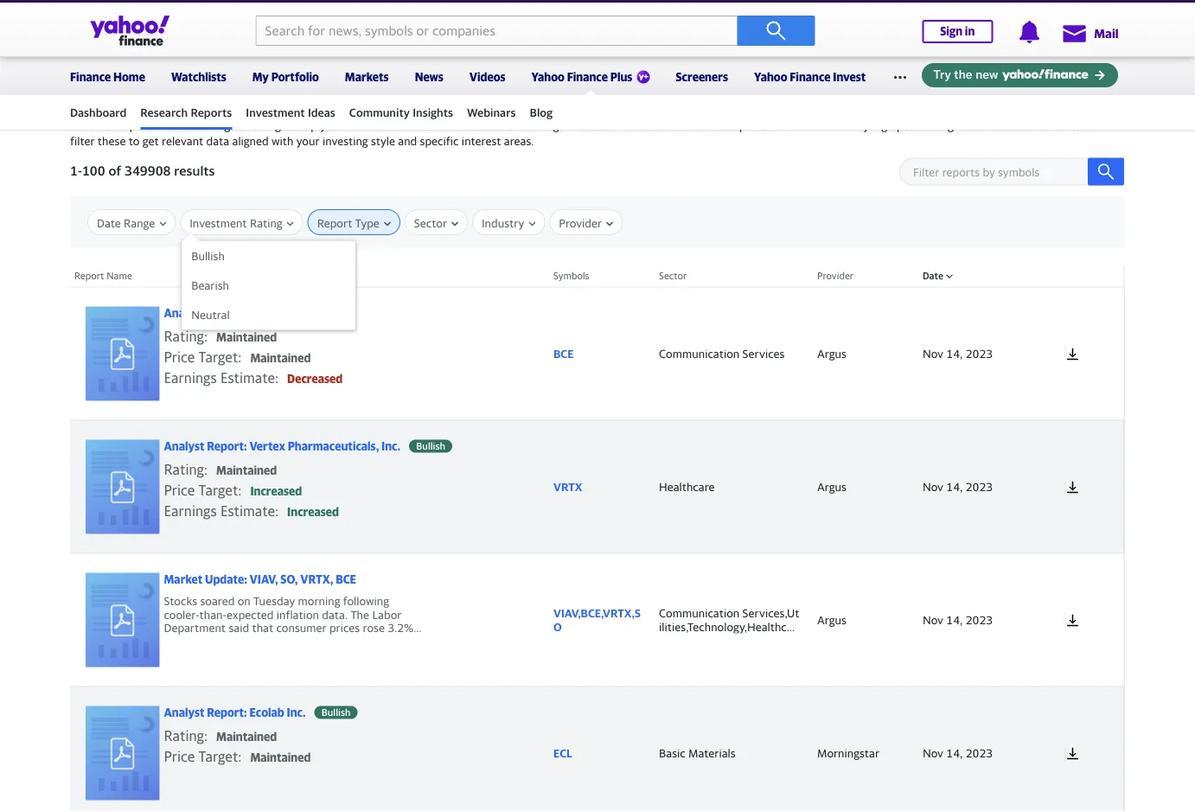 Task type: vqa. For each thing, say whether or not it's contained in the screenshot.
the rightmost THE 77
no



Task type: locate. For each thing, give the bounding box(es) containing it.
yahoo up blog link
[[532, 70, 565, 83]]

videos
[[469, 70, 506, 83]]

research reports inside navigation
[[140, 106, 232, 119]]

search image
[[766, 20, 787, 41]]

services
[[743, 347, 785, 360]]

0 vertical spatial bce
[[250, 306, 270, 320]]

rating for rating : maintained price target: increased earnings estimate: increased
[[164, 461, 204, 478]]

reports
[[141, 91, 199, 110], [191, 106, 232, 119]]

30
[[265, 14, 279, 28]]

2 report: from the top
[[207, 440, 247, 453]]

report: left vertex
[[207, 440, 247, 453]]

and
[[808, 119, 827, 132], [398, 135, 417, 148]]

2 horizontal spatial finance
[[790, 70, 831, 83]]

date inside "date range" button
[[97, 216, 121, 230]]

earnings inside analyst report: bce inc rating : maintained price target: maintained earnings estimate: decreased
[[164, 370, 217, 386]]

rating
[[250, 216, 283, 230]]

morningstar
[[188, 119, 250, 132], [817, 746, 880, 760]]

0 vertical spatial to
[[599, 119, 610, 132]]

price for rating : maintained price target: maintained
[[164, 748, 195, 765]]

: for rating : maintained price target: increased earnings estimate: increased
[[204, 461, 208, 478]]

research up from
[[140, 106, 188, 119]]

rating down analyst report: ecolab inc.
[[164, 728, 204, 744]]

price inside rating : maintained price target: maintained
[[164, 748, 195, 765]]

maintained down vertex
[[216, 464, 277, 477]]

1 vertical spatial date
[[923, 270, 944, 282]]

: down analyst report: ecolab inc.
[[204, 728, 208, 744]]

inc.
[[381, 440, 401, 453], [287, 706, 306, 719]]

2 rating from the top
[[164, 461, 204, 478]]

0 vertical spatial price
[[164, 349, 195, 365]]

basic
[[659, 746, 686, 760]]

yahoo finance invest
[[754, 70, 866, 83]]

1 vertical spatial and
[[398, 135, 417, 148]]

these right blog link
[[568, 119, 596, 132]]

invest
[[833, 70, 866, 83]]

2 nov 14, 2023 from the top
[[923, 480, 993, 493]]

communication inside communication services,ut ilities,technology,healthcar e
[[659, 606, 740, 620]]

1 vertical spatial price
[[164, 482, 195, 498]]

areas.
[[504, 135, 534, 148]]

try the new yahoo finance image
[[922, 63, 1118, 87]]

analyst for rating
[[164, 306, 205, 320]]

0 vertical spatial morningstar
[[188, 119, 250, 132]]

2 vertical spatial :
[[204, 728, 208, 744]]

investment left rating
[[190, 216, 247, 230]]

communication services
[[659, 347, 785, 360]]

style
[[371, 135, 395, 148]]

nov 14, 2023 for :
[[923, 347, 993, 360]]

finance left plus
[[567, 70, 608, 83]]

price for rating : maintained price target: increased earnings estimate: increased
[[164, 482, 195, 498]]

earnings
[[164, 370, 217, 386], [164, 503, 217, 519]]

1 report: from the top
[[207, 306, 247, 320]]

1 earnings from the top
[[164, 370, 217, 386]]

price
[[164, 349, 195, 365], [164, 482, 195, 498], [164, 748, 195, 765]]

ideas.
[[1017, 119, 1046, 132]]

estimate: left decreased on the top
[[220, 370, 279, 386]]

2 target: from the top
[[199, 482, 242, 498]]

2 finance from the left
[[567, 70, 608, 83]]

next image
[[1103, 24, 1129, 50]]

ideas
[[308, 106, 335, 119]]

1 rating from the top
[[164, 328, 204, 345]]

communication left services
[[659, 347, 740, 360]]

: inside rating : maintained price target: maintained
[[204, 728, 208, 744]]

1 yahoo from the left
[[532, 70, 565, 83]]

0 vertical spatial rating
[[164, 328, 204, 345]]

1 horizontal spatial finance
[[567, 70, 608, 83]]

0 vertical spatial target:
[[199, 349, 242, 365]]

1 vertical spatial rating
[[164, 461, 204, 478]]

report: for rating
[[207, 306, 247, 320]]

target: inside rating : maintained price target: maintained
[[199, 748, 242, 765]]

1 vertical spatial bullish
[[416, 441, 445, 452]]

1 analyst from the top
[[164, 306, 205, 320]]

1 vertical spatial target:
[[199, 482, 242, 498]]

research reports up from
[[140, 106, 232, 119]]

price right analyst report: vertex pharmaceuticals, inc. "image"
[[164, 482, 195, 498]]

0 vertical spatial estimate:
[[220, 370, 279, 386]]

1 nov 14, 2023 from the top
[[923, 347, 993, 360]]

target: inside analyst report: bce inc rating : maintained price target: maintained earnings estimate: decreased
[[199, 349, 242, 365]]

earnings up market
[[164, 503, 217, 519]]

get
[[143, 135, 159, 148]]

price down neutral
[[164, 349, 195, 365]]

search image
[[1098, 163, 1115, 180]]

nasdaq link
[[409, 14, 449, 28]]

2023 for :
[[966, 347, 993, 360]]

provider button
[[559, 210, 613, 236]]

2 horizontal spatial bce
[[554, 347, 574, 360]]

2 vertical spatial report:
[[207, 706, 247, 719]]

increased down analyst report: vertex pharmaceuticals, inc.
[[250, 485, 302, 498]]

and right style
[[398, 135, 417, 148]]

blog link
[[530, 98, 561, 127]]

bce down symbols
[[554, 347, 574, 360]]

finance up dashboard
[[70, 70, 111, 83]]

3 : from the top
[[204, 728, 208, 744]]

1 vertical spatial bce
[[554, 347, 574, 360]]

1 horizontal spatial these
[[568, 119, 596, 132]]

1 vertical spatial earnings
[[164, 503, 217, 519]]

1 target: from the top
[[199, 349, 242, 365]]

dow 30 link
[[240, 14, 279, 28]]

0 vertical spatial bullish
[[191, 249, 225, 263]]

3 analyst from the top
[[164, 706, 205, 719]]

ilities,technology,healthcar
[[659, 620, 797, 633]]

inc. right pharmaceuticals,
[[381, 440, 401, 453]]

performance
[[739, 119, 805, 132]]

target: down analyst report: ecolab inc.
[[199, 748, 242, 765]]

bce right the vrtx,
[[336, 573, 356, 586]]

0 horizontal spatial yahoo
[[532, 70, 565, 83]]

date for date
[[923, 270, 944, 282]]

14, for :
[[947, 347, 963, 360]]

research inside "research reports from morningstar & argus help you make better investment decisions. leverage these to understand future stock performance and identify high performing investment ideas. you can also filter these to get relevant data aligned with your investing style and specific interest areas."
[[70, 119, 116, 132]]

e
[[659, 633, 665, 647]]

finance home link
[[70, 59, 145, 92]]

s&p 500 link
[[70, 14, 114, 28]]

pharmaceuticals,
[[288, 440, 379, 453]]

you
[[320, 119, 339, 132]]

webinars link
[[467, 98, 516, 127]]

navigation
[[0, 54, 1195, 130]]

target: down neutral
[[199, 349, 242, 365]]

1 horizontal spatial morningstar
[[817, 746, 880, 760]]

1 14, from the top
[[947, 347, 963, 360]]

neutral
[[191, 308, 230, 321]]

1 horizontal spatial bullish
[[322, 707, 351, 718]]

2 earnings from the top
[[164, 503, 217, 519]]

0 horizontal spatial bce
[[250, 306, 270, 320]]

argus
[[263, 119, 293, 132], [817, 347, 847, 360], [817, 480, 847, 493], [817, 613, 847, 627]]

sector
[[414, 216, 447, 230]]

:
[[204, 328, 208, 345], [204, 461, 208, 478], [204, 728, 208, 744]]

1 vertical spatial morningstar
[[817, 746, 880, 760]]

target: inside rating : maintained price target: increased earnings estimate: increased
[[199, 482, 242, 498]]

2 communication from the top
[[659, 606, 740, 620]]

1 vertical spatial analyst
[[164, 440, 205, 453]]

sign
[[940, 25, 963, 38]]

finance for yahoo finance plus
[[567, 70, 608, 83]]

3 14, from the top
[[947, 613, 963, 627]]

1 horizontal spatial date
[[923, 270, 944, 282]]

market update: viav, so, vrtx, bce
[[164, 573, 356, 586]]

4 2023 from the top
[[966, 746, 993, 760]]

specific
[[420, 135, 459, 148]]

report type
[[317, 216, 380, 230]]

price inside rating : maintained price target: increased earnings estimate: increased
[[164, 482, 195, 498]]

performing
[[897, 119, 954, 132]]

viav,
[[250, 573, 278, 586]]

research down finance home
[[70, 91, 137, 110]]

these right filter
[[98, 135, 126, 148]]

1 price from the top
[[164, 349, 195, 365]]

1 vertical spatial :
[[204, 461, 208, 478]]

crude oil link
[[749, 14, 797, 28]]

estimate: inside rating : maintained price target: increased earnings estimate: increased
[[220, 503, 279, 519]]

1 provider element from the top
[[809, 287, 914, 420]]

14,
[[947, 347, 963, 360], [947, 480, 963, 493], [947, 613, 963, 627], [947, 746, 963, 760]]

provider element containing morningstar
[[809, 687, 914, 811]]

bullish
[[191, 249, 225, 263], [416, 441, 445, 452], [322, 707, 351, 718]]

0 vertical spatial analyst
[[164, 306, 205, 320]]

notifications image
[[1018, 21, 1041, 43]]

rating inside rating : maintained price target: maintained
[[164, 728, 204, 744]]

0 vertical spatial date
[[97, 216, 121, 230]]

my
[[252, 70, 269, 83]]

reports
[[119, 119, 157, 132]]

so,
[[281, 573, 298, 586]]

2 horizontal spatial bullish
[[416, 441, 445, 452]]

2 vertical spatial bce
[[336, 573, 356, 586]]

100
[[82, 163, 105, 178]]

1 vertical spatial these
[[98, 135, 126, 148]]

1 nov from the top
[[923, 347, 944, 360]]

0 horizontal spatial and
[[398, 135, 417, 148]]

also
[[1092, 119, 1112, 132]]

2 vertical spatial bullish
[[322, 707, 351, 718]]

1 vertical spatial report:
[[207, 440, 247, 453]]

2 estimate: from the top
[[220, 503, 279, 519]]

: down neutral
[[204, 328, 208, 345]]

bullish for rating : maintained price target: increased earnings estimate: increased
[[416, 441, 445, 452]]

yahoo inside yahoo finance invest link
[[754, 70, 787, 83]]

identify
[[830, 119, 870, 132]]

4 nov from the top
[[923, 746, 944, 760]]

can
[[1071, 119, 1089, 132]]

investment
[[246, 106, 305, 119]]

healthcare
[[659, 480, 715, 493]]

1 2023 from the top
[[966, 347, 993, 360]]

inc. right 'ecolab'
[[287, 706, 306, 719]]

rating down neutral
[[164, 328, 204, 345]]

1 vertical spatial estimate:
[[220, 503, 279, 519]]

4 14, from the top
[[947, 746, 963, 760]]

watchlists link
[[171, 59, 226, 92]]

vertex
[[250, 440, 285, 453]]

screeners
[[676, 70, 728, 83]]

increased up the vrtx,
[[287, 505, 339, 519]]

research down dashboard
[[70, 119, 116, 132]]

to down reports
[[129, 135, 140, 148]]

argus for communication services,ut ilities,technology,healthcar e
[[817, 613, 847, 627]]

0 horizontal spatial to
[[129, 135, 140, 148]]

2 vertical spatial price
[[164, 748, 195, 765]]

1 vertical spatial to
[[129, 135, 140, 148]]

1 : from the top
[[204, 328, 208, 345]]

1 horizontal spatial bce
[[336, 573, 356, 586]]

report: down bearish at the left of page
[[207, 306, 247, 320]]

interest
[[462, 135, 501, 148]]

report: inside analyst report: bce inc rating : maintained price target: maintained earnings estimate: decreased
[[207, 306, 247, 320]]

previous image
[[1082, 24, 1108, 50]]

analyst report: vertex pharmaceuticals, inc.
[[164, 440, 401, 453]]

2 2023 from the top
[[966, 480, 993, 493]]

bullish inside "button"
[[191, 249, 225, 263]]

2 price from the top
[[164, 482, 195, 498]]

: down analyst report: vertex pharmaceuticals, inc.
[[204, 461, 208, 478]]

reports up from
[[141, 91, 199, 110]]

insights
[[413, 106, 453, 119]]

nov
[[923, 347, 944, 360], [923, 480, 944, 493], [923, 613, 944, 627], [923, 746, 944, 760]]

500
[[93, 14, 114, 28]]

2023 for increased
[[966, 480, 993, 493]]

0 horizontal spatial morningstar
[[188, 119, 250, 132]]

3 provider element from the top
[[809, 553, 914, 687]]

rating inside rating : maintained price target: increased earnings estimate: increased
[[164, 461, 204, 478]]

bce inside button
[[336, 573, 356, 586]]

communication for communication services,ut ilities,technology,healthcar e
[[659, 606, 740, 620]]

and left identify
[[808, 119, 827, 132]]

0 vertical spatial these
[[568, 119, 596, 132]]

0 horizontal spatial investment
[[190, 216, 247, 230]]

my portfolio link
[[252, 59, 319, 92]]

1 communication from the top
[[659, 347, 740, 360]]

2 14, from the top
[[947, 480, 963, 493]]

0 vertical spatial report:
[[207, 306, 247, 320]]

yahoo inside 'yahoo finance plus' link
[[532, 70, 565, 83]]

yahoo down search icon at top right
[[754, 70, 787, 83]]

0 horizontal spatial date
[[97, 216, 121, 230]]

finance inside "link"
[[70, 70, 111, 83]]

3 nov 14, 2023 from the top
[[923, 613, 993, 627]]

0 vertical spatial communication
[[659, 347, 740, 360]]

nov 14, 2023 for increased
[[923, 480, 993, 493]]

: inside rating : maintained price target: increased earnings estimate: increased
[[204, 461, 208, 478]]

2 nov from the top
[[923, 480, 944, 493]]

analyst up rating : maintained price target: maintained at bottom left
[[164, 706, 205, 719]]

finance for yahoo finance invest
[[790, 70, 831, 83]]

news link
[[415, 59, 444, 92]]

provider element for :
[[809, 287, 914, 420]]

provider
[[559, 216, 602, 230]]

0 vertical spatial :
[[204, 328, 208, 345]]

1 finance from the left
[[70, 70, 111, 83]]

investment left 'ideas.'
[[957, 119, 1014, 132]]

0 vertical spatial and
[[808, 119, 827, 132]]

estimate: down vertex
[[220, 503, 279, 519]]

investment ideas link
[[246, 98, 335, 127]]

bce left inc
[[250, 306, 270, 320]]

4 nov 14, 2023 from the top
[[923, 746, 993, 760]]

2 provider element from the top
[[809, 420, 914, 553]]

Search for news, symbols or companies text field
[[256, 16, 737, 46]]

price right analyst report: ecolab inc. image
[[164, 748, 195, 765]]

3 price from the top
[[164, 748, 195, 765]]

1 vertical spatial communication
[[659, 606, 740, 620]]

nov for increased
[[923, 480, 944, 493]]

2 vertical spatial rating
[[164, 728, 204, 744]]

maintained inside rating : maintained price target: increased earnings estimate: increased
[[216, 464, 277, 477]]

4 provider element from the top
[[809, 687, 914, 811]]

investment down insights
[[407, 119, 464, 132]]

0 vertical spatial earnings
[[164, 370, 217, 386]]

3 target: from the top
[[199, 748, 242, 765]]

1 horizontal spatial inc.
[[381, 440, 401, 453]]

1 horizontal spatial yahoo
[[754, 70, 787, 83]]

reports up data
[[191, 106, 232, 119]]

investment
[[407, 119, 464, 132], [957, 119, 1014, 132], [190, 216, 247, 230]]

community
[[349, 106, 410, 119]]

analyst down bearish at the left of page
[[164, 306, 205, 320]]

1-
[[70, 163, 82, 178]]

2 vertical spatial analyst
[[164, 706, 205, 719]]

report:
[[207, 306, 247, 320], [207, 440, 247, 453], [207, 706, 247, 719]]

2 analyst from the top
[[164, 440, 205, 453]]

0 horizontal spatial inc.
[[287, 706, 306, 719]]

2 vertical spatial target:
[[199, 748, 242, 765]]

3 rating from the top
[[164, 728, 204, 744]]

Filter reports by symbols text field
[[900, 158, 1116, 186]]

rating right analyst report: vertex pharmaceuticals, inc. "image"
[[164, 461, 204, 478]]

finance left invest
[[790, 70, 831, 83]]

report: up rating : maintained price target: maintained at bottom left
[[207, 706, 247, 719]]

target: for rating : maintained price target: increased earnings estimate: increased
[[199, 482, 242, 498]]

2 : from the top
[[204, 461, 208, 478]]

earnings down neutral
[[164, 370, 217, 386]]

provider element
[[809, 287, 914, 420], [809, 420, 914, 553], [809, 553, 914, 687], [809, 687, 914, 811]]

to left understand
[[599, 119, 610, 132]]

news
[[415, 70, 444, 83]]

2 yahoo from the left
[[754, 70, 787, 83]]

analyst right analyst report: vertex pharmaceuticals, inc. "image"
[[164, 440, 205, 453]]

target: down analyst report: vertex pharmaceuticals, inc.
[[199, 482, 242, 498]]

3 finance from the left
[[790, 70, 831, 83]]

analyst inside analyst report: bce inc rating : maintained price target: maintained earnings estimate: decreased
[[164, 306, 205, 320]]

viav,bce,vrtx,s
[[554, 606, 641, 620]]

0 horizontal spatial finance
[[70, 70, 111, 83]]

1 estimate: from the top
[[220, 370, 279, 386]]

&
[[253, 119, 260, 132]]

0 horizontal spatial bullish
[[191, 249, 225, 263]]

future
[[674, 119, 706, 132]]

communication up "ilities,technology,healthcar"
[[659, 606, 740, 620]]

s&p
[[70, 14, 91, 28]]

yahoo finance invest link
[[754, 59, 866, 92]]



Task type: describe. For each thing, give the bounding box(es) containing it.
research inside navigation
[[140, 106, 188, 119]]

analyst report: bce inc image
[[85, 306, 160, 401]]

viav,bce,vrtx,s o
[[554, 606, 641, 633]]

nov for maintained
[[923, 746, 944, 760]]

basic materials
[[659, 746, 736, 760]]

research reports link
[[140, 98, 232, 127]]

1 horizontal spatial to
[[599, 119, 610, 132]]

2000
[[618, 14, 645, 28]]

blog
[[530, 106, 553, 119]]

vrtx
[[554, 480, 582, 493]]

filter
[[70, 135, 95, 148]]

349908
[[125, 163, 171, 178]]

decisions.
[[467, 119, 517, 132]]

sector
[[659, 270, 687, 282]]

help
[[296, 119, 317, 132]]

3 report: from the top
[[207, 706, 247, 719]]

screeners link
[[676, 59, 728, 92]]

navigation containing finance home
[[0, 54, 1195, 130]]

gold
[[919, 14, 943, 28]]

premium yahoo finance logo image
[[637, 70, 650, 83]]

price inside analyst report: bce inc rating : maintained price target: maintained earnings estimate: decreased
[[164, 349, 195, 365]]

gold link
[[919, 14, 943, 28]]

maintained down neutral button
[[216, 331, 277, 344]]

dashboard
[[70, 106, 127, 119]]

market update: viav, so, vrtx, bce button
[[74, 562, 464, 677]]

3 nov from the top
[[923, 613, 944, 627]]

report: for inc.
[[207, 440, 247, 453]]

your
[[296, 135, 320, 148]]

bearish button
[[182, 271, 355, 300]]

ecl
[[554, 746, 572, 760]]

investment rating
[[190, 216, 283, 230]]

analyst report: ecolab inc.
[[164, 706, 306, 719]]

neutral button
[[182, 300, 355, 330]]

reports inside navigation
[[191, 106, 232, 119]]

rating inside analyst report: bce inc rating : maintained price target: maintained earnings estimate: decreased
[[164, 328, 204, 345]]

results
[[174, 163, 215, 178]]

provider element for increased
[[809, 420, 914, 553]]

market update: viav, so, vrtx, bce image
[[85, 573, 160, 667]]

vrtx,
[[300, 573, 333, 586]]

home
[[113, 70, 145, 83]]

of
[[108, 163, 121, 178]]

in
[[965, 25, 975, 38]]

3 2023 from the top
[[966, 613, 993, 627]]

videos link
[[469, 59, 506, 92]]

aligned
[[232, 135, 269, 148]]

maintained down 'ecolab'
[[250, 751, 311, 764]]

dow
[[240, 14, 263, 28]]

better
[[372, 119, 404, 132]]

1 vertical spatial increased
[[287, 505, 339, 519]]

0 vertical spatial inc.
[[381, 440, 401, 453]]

investment inside button
[[190, 216, 247, 230]]

nov 14, 2023 for maintained
[[923, 746, 993, 760]]

mail link
[[1061, 17, 1119, 48]]

date for date range
[[97, 216, 121, 230]]

plus
[[610, 70, 633, 83]]

yahoo finance plus link
[[532, 59, 650, 95]]

1 horizontal spatial investment
[[407, 119, 464, 132]]

argus inside "research reports from morningstar & argus help you make better investment decisions. leverage these to understand future stock performance and identify high performing investment ideas. you can also filter these to get relevant data aligned with your investing style and specific interest areas."
[[263, 119, 293, 132]]

analyst report: bce inc rating : maintained price target: maintained earnings estimate: decreased
[[164, 306, 343, 386]]

ecolab
[[250, 706, 284, 719]]

yahoo for yahoo finance invest
[[754, 70, 787, 83]]

analyst for inc.
[[164, 440, 205, 453]]

bce inside analyst report: bce inc rating : maintained price target: maintained earnings estimate: decreased
[[250, 306, 270, 320]]

rating : maintained price target: maintained
[[164, 728, 311, 765]]

analyst report: vertex pharmaceuticals, inc. image
[[85, 440, 160, 534]]

1 horizontal spatial and
[[808, 119, 827, 132]]

bullish for rating : maintained price target: maintained
[[322, 707, 351, 718]]

inc
[[273, 306, 289, 320]]

russell
[[579, 14, 615, 28]]

communication services,ut ilities,technology,healthcar e
[[659, 606, 800, 647]]

leverage
[[520, 119, 565, 132]]

sign in
[[940, 25, 975, 38]]

community insights link
[[349, 98, 453, 127]]

research reports from morningstar & argus help you make better investment decisions. leverage these to understand future stock performance and identify high performing investment ideas. you can also filter these to get relevant data aligned with your investing style and specific interest areas.
[[70, 119, 1112, 148]]

provider element for maintained
[[809, 687, 914, 811]]

14, for increased
[[947, 480, 963, 493]]

rating for rating : maintained price target: maintained
[[164, 728, 204, 744]]

name
[[107, 270, 132, 282]]

markets
[[345, 70, 389, 83]]

webinars
[[467, 106, 516, 119]]

market
[[164, 573, 203, 586]]

maintained up decreased on the top
[[250, 351, 311, 365]]

maintained down analyst report: ecolab inc.
[[216, 730, 277, 744]]

nov for :
[[923, 347, 944, 360]]

yahoo for yahoo finance plus
[[532, 70, 565, 83]]

date range button
[[97, 210, 166, 236]]

communication for communication services
[[659, 347, 740, 360]]

argus for healthcare
[[817, 480, 847, 493]]

my portfolio
[[252, 70, 319, 83]]

industry button
[[482, 210, 536, 236]]

argus for communication services
[[817, 347, 847, 360]]

o
[[554, 620, 562, 633]]

data
[[206, 135, 229, 148]]

1 vertical spatial inc.
[[287, 706, 306, 719]]

range
[[124, 216, 155, 230]]

services,ut
[[743, 606, 800, 620]]

provider
[[817, 270, 854, 282]]

decreased
[[287, 372, 343, 386]]

symbols
[[554, 270, 589, 282]]

analyst report: ecolab inc. image
[[85, 706, 160, 800]]

0 horizontal spatial these
[[98, 135, 126, 148]]

understand
[[613, 119, 671, 132]]

portfolio
[[271, 70, 319, 83]]

viav,bce,vrtx,s o link
[[554, 606, 642, 633]]

estimate: inside analyst report: bce inc rating : maintained price target: maintained earnings estimate: decreased
[[220, 370, 279, 386]]

dashboard link
[[70, 98, 127, 127]]

2 horizontal spatial investment
[[957, 119, 1014, 132]]

from
[[160, 119, 185, 132]]

investment ideas
[[246, 106, 335, 119]]

: inside analyst report: bce inc rating : maintained price target: maintained earnings estimate: decreased
[[204, 328, 208, 345]]

date range
[[97, 216, 155, 230]]

materials
[[689, 746, 736, 760]]

research reports down the home
[[70, 91, 199, 110]]

rating : maintained price target: increased earnings estimate: increased
[[164, 461, 339, 519]]

0 vertical spatial increased
[[250, 485, 302, 498]]

2023 for maintained
[[966, 746, 993, 760]]

make
[[342, 119, 369, 132]]

type
[[355, 216, 380, 230]]

investing
[[323, 135, 368, 148]]

markets link
[[345, 59, 389, 92]]

14, for maintained
[[947, 746, 963, 760]]

finance home
[[70, 70, 145, 83]]

update:
[[205, 573, 247, 586]]

earnings inside rating : maintained price target: increased earnings estimate: increased
[[164, 503, 217, 519]]

: for rating : maintained price target: maintained
[[204, 728, 208, 744]]

s&p 500
[[70, 14, 114, 28]]

morningstar inside "research reports from morningstar & argus help you make better investment decisions. leverage these to understand future stock performance and identify high performing investment ideas. you can also filter these to get relevant data aligned with your investing style and specific interest areas."
[[188, 119, 250, 132]]

target: for rating : maintained price target: maintained
[[199, 748, 242, 765]]



